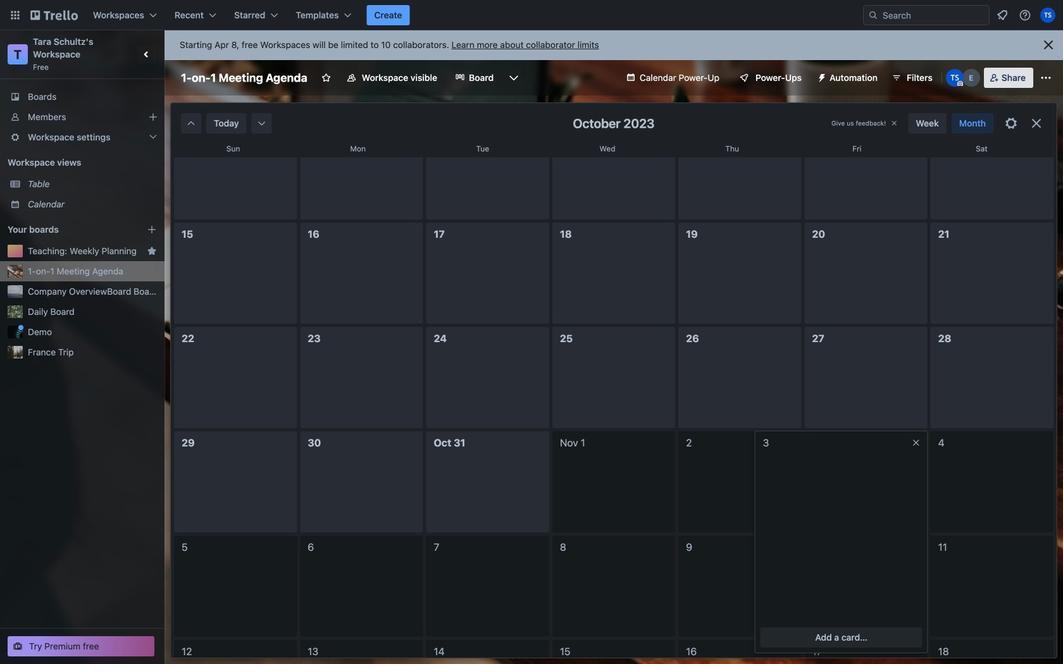 Task type: describe. For each thing, give the bounding box(es) containing it.
starred icon image
[[147, 246, 157, 256]]

tara schultz (taraschultz7) image
[[946, 69, 964, 87]]

0 notifications image
[[995, 8, 1010, 23]]

2 horizontal spatial sm image
[[812, 68, 830, 85]]

customize views image
[[508, 72, 521, 84]]

add board image
[[147, 225, 157, 235]]

search image
[[869, 10, 879, 20]]

this member is an admin of this board. image
[[958, 81, 963, 87]]



Task type: locate. For each thing, give the bounding box(es) containing it.
Board name text field
[[175, 68, 314, 88]]

tara schultz (taraschultz7) image
[[1041, 8, 1056, 23]]

your boards with 6 items element
[[8, 222, 128, 237]]

star or unstar board image
[[321, 73, 332, 83]]

show menu image
[[1040, 72, 1053, 84]]

sm image
[[812, 68, 830, 85], [185, 117, 198, 130], [256, 117, 268, 130]]

workspace navigation collapse icon image
[[138, 46, 156, 63]]

open information menu image
[[1019, 9, 1032, 22]]

0 horizontal spatial sm image
[[185, 117, 198, 130]]

Search field
[[864, 5, 990, 25]]

primary element
[[0, 0, 1064, 30]]

ethanhunt1 (ethanhunt117) image
[[963, 69, 981, 87]]

back to home image
[[30, 5, 78, 25]]

1 horizontal spatial sm image
[[256, 117, 268, 130]]



Task type: vqa. For each thing, say whether or not it's contained in the screenshot.
bottommost list
no



